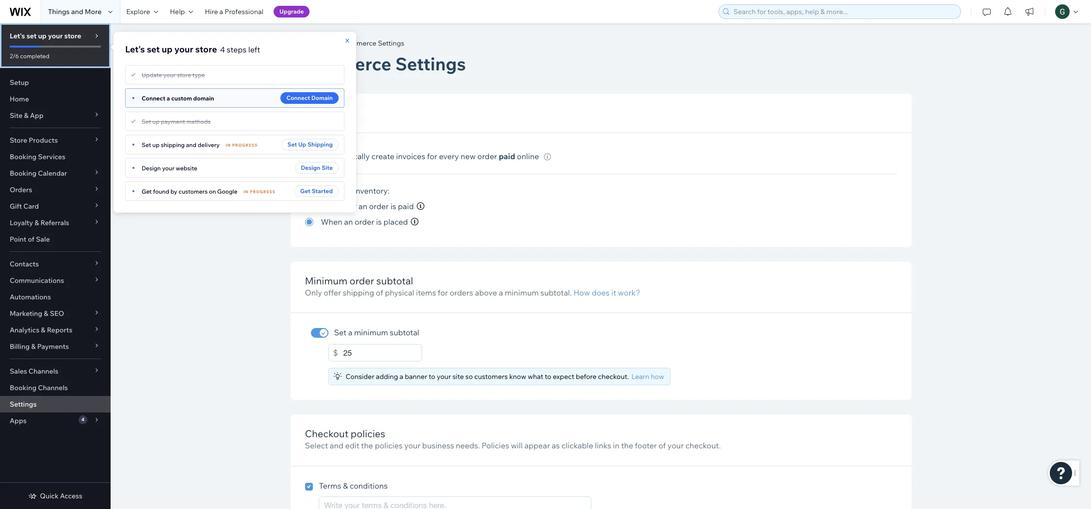 Task type: describe. For each thing, give the bounding box(es) containing it.
marketing & seo button
[[0, 305, 111, 322]]

when an order is placed
[[321, 217, 408, 227]]

booking channels
[[10, 383, 68, 392]]

2/6 completed
[[10, 52, 49, 60]]

sales
[[10, 367, 27, 376]]

4 inside let's set up your store 4 steps left
[[220, 45, 225, 54]]

orders
[[450, 288, 473, 297]]

and for set
[[186, 141, 196, 148]]

2 the from the left
[[621, 441, 633, 451]]

of inside checkout policies select and edit the policies your business needs. policies will appear as clickable links in the footer of your checkout.
[[659, 441, 666, 451]]

how does it work? link
[[574, 288, 640, 297]]

minimum order subtotal only offer shipping of physical items for orders above a minimum subtotal. how does it work?
[[305, 275, 640, 297]]

1 vertical spatial paid
[[398, 201, 414, 211]]

communications
[[10, 276, 64, 285]]

get started
[[300, 187, 333, 195]]

set up shipping and delivery
[[142, 141, 220, 148]]

how
[[574, 288, 590, 297]]

a right the adding
[[400, 372, 403, 381]]

0 horizontal spatial checkout.
[[598, 372, 629, 381]]

automatically
[[320, 151, 370, 161]]

footer
[[635, 441, 657, 451]]

set up shipping button
[[282, 139, 339, 150]]

order down inventory:
[[369, 201, 389, 211]]

billing & payments button
[[0, 338, 111, 355]]

get found by customers on google
[[142, 188, 237, 195]]

order down only after an order is paid on the left
[[355, 217, 374, 227]]

placed
[[384, 217, 408, 227]]

& for billing
[[31, 342, 36, 351]]

1 vertical spatial customers
[[474, 372, 508, 381]]

connect domain button
[[281, 92, 339, 104]]

shipping
[[308, 141, 333, 148]]

inventory:
[[354, 186, 390, 196]]

for inside minimum order subtotal only offer shipping of physical items for orders above a minimum subtotal. how does it work?
[[438, 288, 448, 297]]

loyalty
[[10, 218, 33, 227]]

0 horizontal spatial shipping
[[161, 141, 185, 148]]

$
[[333, 348, 338, 358]]

explore
[[126, 7, 150, 16]]

0 vertical spatial only
[[321, 201, 338, 211]]

site & app button
[[0, 107, 111, 124]]

upgrade button
[[274, 6, 310, 17]]

contacts button
[[0, 256, 111, 272]]

automatically create invoices for every new order paid online
[[320, 151, 539, 161]]

of inside sidebar element
[[28, 235, 34, 244]]

domain
[[311, 94, 333, 101]]

referrals
[[41, 218, 69, 227]]

set for let's set up your store
[[27, 32, 37, 40]]

site
[[453, 372, 464, 381]]

offer
[[324, 288, 341, 297]]

store up "after"
[[334, 186, 352, 196]]

up left payment
[[152, 118, 160, 125]]

policies
[[482, 441, 509, 451]]

site & app
[[10, 111, 43, 120]]

setup link
[[0, 74, 111, 91]]

let's set up your store 4 steps left
[[125, 44, 260, 55]]

domain
[[193, 94, 214, 102]]

sidebar element
[[0, 23, 111, 509]]

type
[[192, 71, 205, 78]]

a inside minimum order subtotal only offer shipping of physical items for orders above a minimum subtotal. how does it work?
[[499, 288, 503, 297]]

your left 'business'
[[404, 441, 421, 451]]

consider
[[346, 372, 374, 381]]

0 vertical spatial customers
[[179, 188, 208, 195]]

help button
[[164, 0, 199, 23]]

& for terms
[[343, 481, 348, 491]]

1 vertical spatial policies
[[375, 441, 403, 451]]

1 vertical spatial subtotal
[[390, 328, 419, 337]]

& for loyalty
[[35, 218, 39, 227]]

completed
[[20, 52, 49, 60]]

setup
[[10, 78, 29, 87]]

up inside sidebar element
[[38, 32, 47, 40]]

settings link
[[0, 396, 111, 412]]

terms & conditions
[[319, 481, 388, 491]]

when
[[321, 217, 342, 227]]

invoices
[[396, 151, 425, 161]]

services
[[38, 152, 65, 161]]

Enter amount text field
[[343, 344, 422, 362]]

select
[[305, 441, 328, 451]]

site inside button
[[322, 164, 333, 171]]

0 vertical spatial is
[[391, 201, 396, 211]]

your right the footer
[[668, 441, 684, 451]]

your left website at the top left of the page
[[162, 164, 174, 172]]

business
[[422, 441, 454, 451]]

appear
[[525, 441, 550, 451]]

create
[[372, 151, 394, 161]]

as
[[552, 441, 560, 451]]

let's for let's set up your store
[[10, 32, 25, 40]]

card
[[23, 202, 39, 211]]

expect
[[553, 372, 574, 381]]

set a minimum subtotal
[[334, 328, 419, 337]]

progress for get found by customers on google
[[250, 189, 276, 194]]

update for update store inventory:
[[305, 186, 332, 196]]

sale
[[36, 235, 50, 244]]

analytics & reports button
[[0, 322, 111, 338]]

2 to from the left
[[545, 372, 551, 381]]

started
[[312, 187, 333, 195]]

store left "type"
[[177, 71, 191, 78]]

4 inside sidebar element
[[81, 416, 84, 423]]

billing & payments
[[10, 342, 69, 351]]

minimum
[[305, 275, 348, 287]]

a for connect a custom domain
[[167, 94, 170, 102]]

only after an order is paid
[[321, 201, 414, 211]]

orders button
[[0, 181, 111, 198]]

progress for set up shipping and delivery
[[232, 143, 258, 148]]

get for get found by customers on google
[[142, 188, 152, 195]]

up up update your store type
[[162, 44, 173, 55]]

shipping inside minimum order subtotal only offer shipping of physical items for orders above a minimum subtotal. how does it work?
[[343, 288, 374, 297]]

terms
[[319, 481, 341, 491]]

0 vertical spatial settings
[[378, 39, 404, 48]]

connect domain
[[286, 94, 333, 101]]

does
[[592, 288, 610, 297]]

set up shipping
[[287, 141, 333, 148]]

sales channels
[[10, 367, 58, 376]]

1 horizontal spatial an
[[359, 201, 367, 211]]

booking for booking services
[[10, 152, 36, 161]]

it
[[612, 288, 616, 297]]

order inside minimum order subtotal only offer shipping of physical items for orders above a minimum subtotal. how does it work?
[[350, 275, 374, 287]]

in
[[613, 441, 620, 451]]

quick
[[40, 492, 59, 500]]

items
[[416, 288, 436, 297]]

set for set up shipping and delivery
[[142, 141, 151, 148]]

1 vertical spatial ecommerce
[[290, 53, 391, 75]]

after
[[340, 201, 357, 211]]

get for get started
[[300, 187, 310, 195]]

info tooltip image
[[544, 153, 551, 160]]



Task type: locate. For each thing, give the bounding box(es) containing it.
set up 2/6 completed at the left
[[27, 32, 37, 40]]

only
[[321, 201, 338, 211], [305, 288, 322, 297]]

connect left custom
[[142, 94, 165, 102]]

payment
[[161, 118, 185, 125]]

your left site on the bottom left of the page
[[437, 372, 451, 381]]

and for checkout
[[330, 441, 344, 451]]

0 horizontal spatial set
[[27, 32, 37, 40]]

an right "after"
[[359, 201, 367, 211]]

calendar
[[38, 169, 67, 178]]

0 horizontal spatial the
[[361, 441, 373, 451]]

0 horizontal spatial and
[[71, 7, 83, 16]]

update your store type
[[142, 71, 205, 78]]

minimum left subtotal.
[[505, 288, 539, 297]]

info tooltip image for only after an order is paid
[[417, 202, 425, 210]]

booking services
[[10, 152, 65, 161]]

store up "type"
[[195, 44, 217, 55]]

before
[[576, 372, 597, 381]]

let's up 2/6
[[10, 32, 25, 40]]

gift card button
[[0, 198, 111, 214]]

connect
[[286, 94, 310, 101], [142, 94, 165, 102]]

only down minimum
[[305, 288, 322, 297]]

a right above
[[499, 288, 503, 297]]

1 the from the left
[[361, 441, 373, 451]]

store
[[64, 32, 81, 40], [195, 44, 217, 55], [177, 71, 191, 78], [334, 186, 352, 196]]

1 vertical spatial set
[[147, 44, 160, 55]]

an down "after"
[[344, 217, 353, 227]]

shipping
[[161, 141, 185, 148], [343, 288, 374, 297]]

subtotal inside minimum order subtotal only offer shipping of physical items for orders above a minimum subtotal. how does it work?
[[376, 275, 413, 287]]

let's for let's set up your store 4 steps left
[[125, 44, 145, 55]]

0 vertical spatial and
[[71, 7, 83, 16]]

1 vertical spatial update
[[305, 186, 332, 196]]

in progress for get found by customers on google
[[244, 189, 276, 194]]

the right in
[[621, 441, 633, 451]]

1 get from the left
[[300, 187, 310, 195]]

only inside minimum order subtotal only offer shipping of physical items for orders above a minimum subtotal. how does it work?
[[305, 288, 322, 297]]

of inside minimum order subtotal only offer shipping of physical items for orders above a minimum subtotal. how does it work?
[[376, 288, 383, 297]]

is left placed
[[376, 217, 382, 227]]

1 vertical spatial and
[[186, 141, 196, 148]]

0 horizontal spatial an
[[344, 217, 353, 227]]

2 vertical spatial of
[[659, 441, 666, 451]]

& inside 'dropdown button'
[[44, 309, 48, 318]]

a right hire
[[220, 7, 223, 16]]

1 vertical spatial in progress
[[244, 189, 276, 194]]

2 booking from the top
[[10, 169, 36, 178]]

store down the "things and more"
[[64, 32, 81, 40]]

update up "connect a custom domain" at the left
[[142, 71, 162, 78]]

up up completed
[[38, 32, 47, 40]]

set inside 'button'
[[287, 141, 297, 148]]

0 horizontal spatial for
[[427, 151, 437, 161]]

set for let's set up your store 4 steps left
[[147, 44, 160, 55]]

an
[[359, 201, 367, 211], [344, 217, 353, 227]]

methods
[[186, 118, 211, 125]]

0 vertical spatial in progress
[[226, 143, 258, 148]]

orders up gift card
[[10, 185, 32, 194]]

in right google
[[244, 189, 249, 194]]

set for set a minimum subtotal
[[334, 328, 346, 337]]

in progress right delivery
[[226, 143, 258, 148]]

for left every
[[427, 151, 437, 161]]

4
[[220, 45, 225, 54], [81, 416, 84, 423]]

a for set a minimum subtotal
[[348, 328, 352, 337]]

your down things
[[48, 32, 63, 40]]

0 vertical spatial policies
[[351, 428, 385, 440]]

1 horizontal spatial site
[[322, 164, 333, 171]]

up
[[38, 32, 47, 40], [162, 44, 173, 55], [152, 118, 160, 125], [152, 141, 160, 148]]

1 vertical spatial settings
[[395, 53, 466, 75]]

& inside dropdown button
[[24, 111, 28, 120]]

adding
[[376, 372, 398, 381]]

0 vertical spatial checkout.
[[598, 372, 629, 381]]

booking calendar button
[[0, 165, 111, 181]]

design for design your website
[[142, 164, 161, 172]]

& for analytics
[[41, 326, 45, 334]]

and left delivery
[[186, 141, 196, 148]]

store
[[10, 136, 27, 145]]

1 horizontal spatial paid
[[499, 151, 515, 161]]

2 vertical spatial settings
[[10, 400, 37, 409]]

1 vertical spatial shipping
[[343, 288, 374, 297]]

contacts
[[10, 260, 39, 268]]

site
[[10, 111, 22, 120], [322, 164, 333, 171]]

by
[[171, 188, 177, 195]]

1 horizontal spatial to
[[545, 372, 551, 381]]

1 connect from the left
[[286, 94, 310, 101]]

apps
[[10, 416, 27, 425]]

shipping right offer
[[343, 288, 374, 297]]

0 horizontal spatial to
[[429, 372, 435, 381]]

0 horizontal spatial customers
[[179, 188, 208, 195]]

0 vertical spatial site
[[10, 111, 22, 120]]

home
[[10, 95, 29, 103]]

let's inside sidebar element
[[10, 32, 25, 40]]

found
[[153, 188, 169, 195]]

1 horizontal spatial connect
[[286, 94, 310, 101]]

design site button
[[295, 162, 339, 174]]

loyalty & referrals
[[10, 218, 69, 227]]

edit
[[345, 441, 359, 451]]

1 vertical spatial 4
[[81, 416, 84, 423]]

gift
[[10, 202, 22, 211]]

design up found
[[142, 164, 161, 172]]

of
[[28, 235, 34, 244], [376, 288, 383, 297], [659, 441, 666, 451]]

0 horizontal spatial in
[[226, 143, 231, 148]]

& inside popup button
[[35, 218, 39, 227]]

0 horizontal spatial orders
[[10, 185, 32, 194]]

0 vertical spatial let's
[[10, 32, 25, 40]]

booking down "booking services"
[[10, 169, 36, 178]]

1 horizontal spatial for
[[438, 288, 448, 297]]

0 horizontal spatial paid
[[398, 201, 414, 211]]

1 horizontal spatial in
[[244, 189, 249, 194]]

progress
[[232, 143, 258, 148], [250, 189, 276, 194]]

delivery
[[198, 141, 220, 148]]

the right edit
[[361, 441, 373, 451]]

1 vertical spatial booking
[[10, 169, 36, 178]]

what
[[528, 372, 543, 381]]

order right minimum
[[350, 275, 374, 287]]

1 vertical spatial minimum
[[354, 328, 388, 337]]

1 vertical spatial only
[[305, 288, 322, 297]]

work?
[[618, 288, 640, 297]]

minimum up enter amount text field
[[354, 328, 388, 337]]

settings inside sidebar element
[[10, 400, 37, 409]]

in right delivery
[[226, 143, 231, 148]]

orders inside popup button
[[10, 185, 32, 194]]

automations
[[10, 293, 51, 301]]

paid left "online" in the left top of the page
[[499, 151, 515, 161]]

subtotal
[[376, 275, 413, 287], [390, 328, 419, 337]]

0 vertical spatial orders
[[305, 107, 337, 119]]

get left started
[[300, 187, 310, 195]]

professional
[[225, 7, 263, 16]]

automations link
[[0, 289, 111, 305]]

your inside sidebar element
[[48, 32, 63, 40]]

0 horizontal spatial site
[[10, 111, 22, 120]]

analytics
[[10, 326, 39, 334]]

and down "checkout" at the bottom left of the page
[[330, 441, 344, 451]]

connect a custom domain
[[142, 94, 214, 102]]

0 horizontal spatial get
[[142, 188, 152, 195]]

booking down store
[[10, 152, 36, 161]]

1 horizontal spatial 4
[[220, 45, 225, 54]]

1 vertical spatial is
[[376, 217, 382, 227]]

channels down sales channels popup button
[[38, 383, 68, 392]]

up
[[298, 141, 306, 148]]

1 horizontal spatial update
[[305, 186, 332, 196]]

0 horizontal spatial 4
[[81, 416, 84, 423]]

2 connect from the left
[[142, 94, 165, 102]]

& right the terms
[[343, 481, 348, 491]]

0 vertical spatial update
[[142, 71, 162, 78]]

progress right delivery
[[232, 143, 258, 148]]

policies right edit
[[375, 441, 403, 451]]

set
[[27, 32, 37, 40], [147, 44, 160, 55]]

1 horizontal spatial is
[[391, 201, 396, 211]]

payments
[[37, 342, 69, 351]]

2 vertical spatial booking
[[10, 383, 36, 392]]

to
[[429, 372, 435, 381], [545, 372, 551, 381]]

physical
[[385, 288, 414, 297]]

1 vertical spatial progress
[[250, 189, 276, 194]]

of left 'sale'
[[28, 235, 34, 244]]

0 vertical spatial ecommerce settings
[[338, 39, 404, 48]]

store inside sidebar element
[[64, 32, 81, 40]]

set up $
[[334, 328, 346, 337]]

design your website
[[142, 164, 197, 172]]

connect for connect domain
[[286, 94, 310, 101]]

quick access button
[[28, 492, 82, 500]]

a for hire a professional
[[220, 7, 223, 16]]

for
[[427, 151, 437, 161], [438, 288, 448, 297]]

banner
[[405, 372, 427, 381]]

site inside dropdown button
[[10, 111, 22, 120]]

channels inside popup button
[[29, 367, 58, 376]]

0 vertical spatial 4
[[220, 45, 225, 54]]

of right the footer
[[659, 441, 666, 451]]

2 get from the left
[[142, 188, 152, 195]]

1 vertical spatial ecommerce settings
[[290, 53, 466, 75]]

orders down "domain"
[[305, 107, 337, 119]]

ecommerce
[[338, 39, 376, 48], [290, 53, 391, 75]]

connect left "domain"
[[286, 94, 310, 101]]

1 design from the left
[[301, 164, 320, 171]]

1 horizontal spatial let's
[[125, 44, 145, 55]]

0 horizontal spatial minimum
[[354, 328, 388, 337]]

1 booking from the top
[[10, 152, 36, 161]]

0 vertical spatial info tooltip image
[[417, 202, 425, 210]]

3 booking from the top
[[10, 383, 36, 392]]

is up placed
[[391, 201, 396, 211]]

0 vertical spatial set
[[27, 32, 37, 40]]

& for site
[[24, 111, 28, 120]]

your
[[48, 32, 63, 40], [174, 44, 193, 55], [163, 71, 176, 78], [162, 164, 174, 172], [437, 372, 451, 381], [404, 441, 421, 451], [668, 441, 684, 451]]

4 left 'steps'
[[220, 45, 225, 54]]

info tooltip image for when an order is placed
[[411, 218, 419, 226]]

loyalty & referrals button
[[0, 214, 111, 231]]

Search for tools, apps, help & more... field
[[731, 5, 958, 18]]

let's down the "explore" at the top left of page
[[125, 44, 145, 55]]

get inside button
[[300, 187, 310, 195]]

customers right so
[[474, 372, 508, 381]]

site down automatically
[[322, 164, 333, 171]]

design down set up shipping 'button'
[[301, 164, 320, 171]]

0 horizontal spatial is
[[376, 217, 382, 227]]

update down design site button
[[305, 186, 332, 196]]

your up update your store type
[[174, 44, 193, 55]]

booking services link
[[0, 148, 111, 165]]

of left physical
[[376, 288, 383, 297]]

is
[[391, 201, 396, 211], [376, 217, 382, 227]]

a left custom
[[167, 94, 170, 102]]

1 horizontal spatial get
[[300, 187, 310, 195]]

1 vertical spatial orders
[[10, 185, 32, 194]]

order right new
[[478, 151, 497, 161]]

1 horizontal spatial and
[[186, 141, 196, 148]]

1 horizontal spatial checkout.
[[686, 441, 721, 451]]

& left app
[[24, 111, 28, 120]]

0 vertical spatial progress
[[232, 143, 258, 148]]

0 vertical spatial of
[[28, 235, 34, 244]]

1 horizontal spatial shipping
[[343, 288, 374, 297]]

store products button
[[0, 132, 111, 148]]

steps
[[227, 45, 247, 54]]

set left payment
[[142, 118, 151, 125]]

so
[[465, 372, 473, 381]]

site down home
[[10, 111, 22, 120]]

channels up booking channels at the left of the page
[[29, 367, 58, 376]]

progress right google
[[250, 189, 276, 194]]

set up update your store type
[[147, 44, 160, 55]]

set inside sidebar element
[[27, 32, 37, 40]]

a
[[220, 7, 223, 16], [167, 94, 170, 102], [499, 288, 503, 297], [348, 328, 352, 337], [400, 372, 403, 381]]

booking inside dropdown button
[[10, 169, 36, 178]]

communications button
[[0, 272, 111, 289]]

custom
[[171, 94, 192, 102]]

and left more
[[71, 7, 83, 16]]

connect for connect a custom domain
[[142, 94, 165, 102]]

1 vertical spatial in
[[244, 189, 249, 194]]

sales channels button
[[0, 363, 111, 379]]

in progress
[[226, 143, 258, 148], [244, 189, 276, 194]]

subtotal up enter amount text field
[[390, 328, 419, 337]]

get left found
[[142, 188, 152, 195]]

1 to from the left
[[429, 372, 435, 381]]

your up "connect a custom domain" at the left
[[163, 71, 176, 78]]

policies up edit
[[351, 428, 385, 440]]

booking calendar
[[10, 169, 67, 178]]

connect inside button
[[286, 94, 310, 101]]

shipping down payment
[[161, 141, 185, 148]]

1 vertical spatial site
[[322, 164, 333, 171]]

0 vertical spatial in
[[226, 143, 231, 148]]

2 horizontal spatial and
[[330, 441, 344, 451]]

1 horizontal spatial orders
[[305, 107, 337, 119]]

marketing & seo
[[10, 309, 64, 318]]

booking for booking channels
[[10, 383, 36, 392]]

1 horizontal spatial set
[[147, 44, 160, 55]]

to right banner
[[429, 372, 435, 381]]

minimum inside minimum order subtotal only offer shipping of physical items for orders above a minimum subtotal. how does it work?
[[505, 288, 539, 297]]

& right billing
[[31, 342, 36, 351]]

booking channels link
[[0, 379, 111, 396]]

learn
[[632, 372, 649, 381]]

1 vertical spatial for
[[438, 288, 448, 297]]

upgrade
[[279, 8, 304, 15]]

only up the when
[[321, 201, 338, 211]]

booking down sales
[[10, 383, 36, 392]]

design for design site
[[301, 164, 320, 171]]

in for set up shipping and delivery
[[226, 143, 231, 148]]

0 vertical spatial subtotal
[[376, 275, 413, 287]]

0 horizontal spatial update
[[142, 71, 162, 78]]

get started button
[[294, 185, 339, 197]]

checkout. inside checkout policies select and edit the policies your business needs. policies will appear as clickable links in the footer of your checkout.
[[686, 441, 721, 451]]

channels for sales channels
[[29, 367, 58, 376]]

0 horizontal spatial let's
[[10, 32, 25, 40]]

clickable
[[562, 441, 593, 451]]

app
[[30, 111, 43, 120]]

2 horizontal spatial of
[[659, 441, 666, 451]]

in progress for set up shipping and delivery
[[226, 143, 258, 148]]

a up enter amount text field
[[348, 328, 352, 337]]

above
[[475, 288, 497, 297]]

0 vertical spatial for
[[427, 151, 437, 161]]

& left reports
[[41, 326, 45, 334]]

home link
[[0, 91, 111, 107]]

1 vertical spatial let's
[[125, 44, 145, 55]]

& right loyalty
[[35, 218, 39, 227]]

things and more
[[48, 7, 102, 16]]

1 horizontal spatial the
[[621, 441, 633, 451]]

booking for booking calendar
[[10, 169, 36, 178]]

get
[[300, 187, 310, 195], [142, 188, 152, 195]]

1 horizontal spatial of
[[376, 288, 383, 297]]

hire
[[205, 7, 218, 16]]

seo
[[50, 309, 64, 318]]

channels for booking channels
[[38, 383, 68, 392]]

design inside button
[[301, 164, 320, 171]]

for right items
[[438, 288, 448, 297]]

more
[[85, 7, 102, 16]]

info tooltip image
[[417, 202, 425, 210], [411, 218, 419, 226]]

customers right by
[[179, 188, 208, 195]]

analytics & reports
[[10, 326, 72, 334]]

1 vertical spatial checkout.
[[686, 441, 721, 451]]

subtotal up physical
[[376, 275, 413, 287]]

quick access
[[40, 492, 82, 500]]

1 vertical spatial channels
[[38, 383, 68, 392]]

0 horizontal spatial design
[[142, 164, 161, 172]]

1 vertical spatial of
[[376, 288, 383, 297]]

4 down settings link
[[81, 416, 84, 423]]

in for get found by customers on google
[[244, 189, 249, 194]]

set for set up shipping
[[287, 141, 297, 148]]

0 vertical spatial paid
[[499, 151, 515, 161]]

1 vertical spatial an
[[344, 217, 353, 227]]

1 horizontal spatial customers
[[474, 372, 508, 381]]

set for set up payment methods
[[142, 118, 151, 125]]

hire a professional
[[205, 7, 263, 16]]

up up the design your website
[[152, 141, 160, 148]]

0 vertical spatial an
[[359, 201, 367, 211]]

0 vertical spatial ecommerce
[[338, 39, 376, 48]]

& for marketing
[[44, 309, 48, 318]]

to right what
[[545, 372, 551, 381]]

0 vertical spatial channels
[[29, 367, 58, 376]]

left
[[248, 45, 260, 54]]

1 vertical spatial info tooltip image
[[411, 218, 419, 226]]

& left seo in the left bottom of the page
[[44, 309, 48, 318]]

set left up
[[287, 141, 297, 148]]

1 horizontal spatial minimum
[[505, 288, 539, 297]]

in progress right google
[[244, 189, 276, 194]]

1 horizontal spatial design
[[301, 164, 320, 171]]

0 vertical spatial minimum
[[505, 288, 539, 297]]

paid up placed
[[398, 201, 414, 211]]

update for update your store type
[[142, 71, 162, 78]]

set up the design your website
[[142, 141, 151, 148]]

and inside checkout policies select and edit the policies your business needs. policies will appear as clickable links in the footer of your checkout.
[[330, 441, 344, 451]]

2 design from the left
[[142, 164, 161, 172]]

2/6
[[10, 52, 19, 60]]



